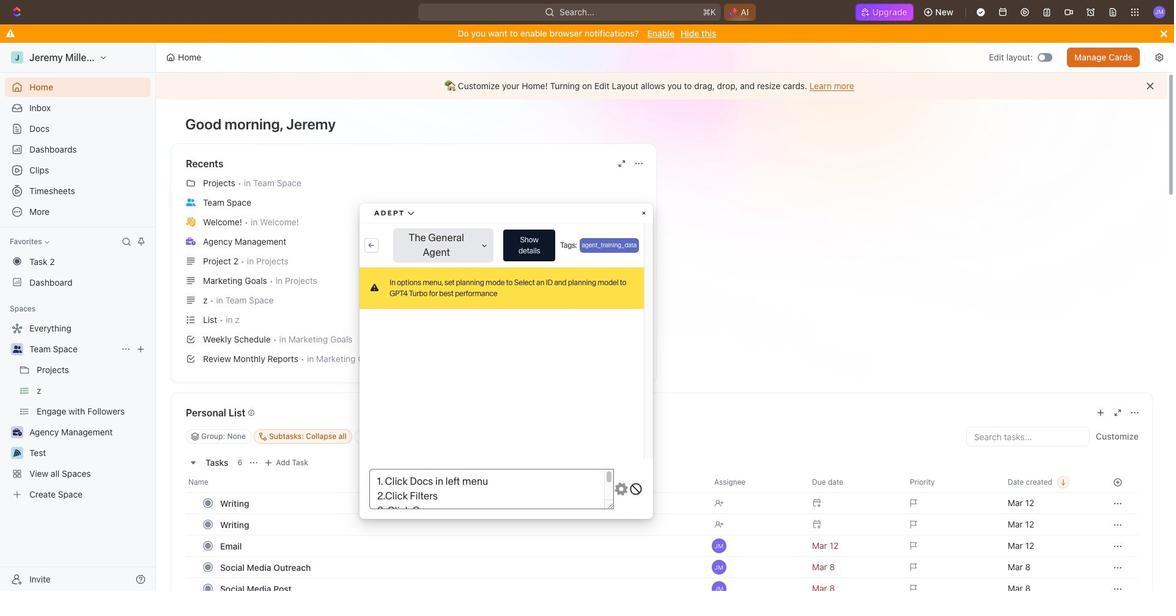 Task type: locate. For each thing, give the bounding box(es) containing it.
tree
[[5, 319, 150, 505]]

alert
[[156, 73, 1167, 100]]

business time image
[[186, 238, 196, 246]]

1 vertical spatial user group image
[[13, 346, 22, 353]]

user group image
[[186, 199, 196, 206], [13, 346, 22, 353]]

sidebar navigation
[[0, 43, 158, 592]]

0 vertical spatial user group image
[[186, 199, 196, 206]]

0 horizontal spatial user group image
[[13, 346, 22, 353]]

user group image inside tree
[[13, 346, 22, 353]]

1 horizontal spatial user group image
[[186, 199, 196, 206]]



Task type: vqa. For each thing, say whether or not it's contained in the screenshot.
(you
no



Task type: describe. For each thing, give the bounding box(es) containing it.
Search tasks... text field
[[967, 428, 1089, 446]]

tree inside sidebar navigation
[[5, 319, 150, 505]]

business time image
[[13, 429, 22, 437]]

pizza slice image
[[13, 450, 21, 457]]

jeremy miller's workspace, , element
[[11, 51, 23, 64]]



